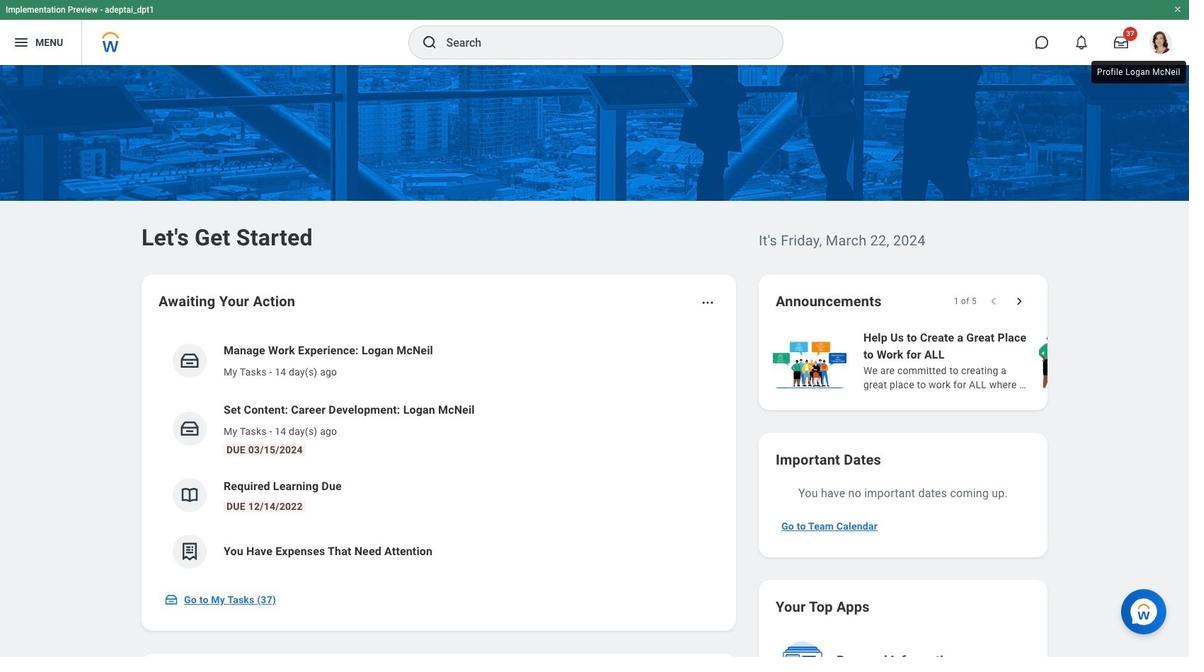 Task type: locate. For each thing, give the bounding box(es) containing it.
list
[[770, 329, 1190, 394], [159, 331, 719, 581]]

inbox image
[[179, 418, 200, 440], [164, 593, 178, 607]]

related actions image
[[701, 296, 715, 310]]

justify image
[[13, 34, 30, 51]]

inbox large image
[[1114, 35, 1129, 50]]

1 horizontal spatial inbox image
[[179, 418, 200, 440]]

chevron left small image
[[987, 295, 1001, 309]]

0 vertical spatial inbox image
[[179, 418, 200, 440]]

0 horizontal spatial inbox image
[[164, 593, 178, 607]]

main content
[[0, 65, 1190, 658]]

dashboard expenses image
[[179, 542, 200, 563]]

1 horizontal spatial list
[[770, 329, 1190, 394]]

chevron right small image
[[1012, 295, 1027, 309]]

status
[[954, 296, 977, 307]]

tooltip
[[1089, 58, 1189, 86]]

1 vertical spatial inbox image
[[164, 593, 178, 607]]

Search Workday  search field
[[446, 27, 754, 58]]

banner
[[0, 0, 1190, 65]]



Task type: vqa. For each thing, say whether or not it's contained in the screenshot.
dashboard expenses icon
yes



Task type: describe. For each thing, give the bounding box(es) containing it.
profile logan mcneil image
[[1150, 31, 1173, 57]]

0 horizontal spatial list
[[159, 331, 719, 581]]

notifications large image
[[1075, 35, 1089, 50]]

search image
[[421, 34, 438, 51]]

close environment banner image
[[1174, 5, 1182, 13]]

book open image
[[179, 485, 200, 506]]

inbox image
[[179, 350, 200, 372]]



